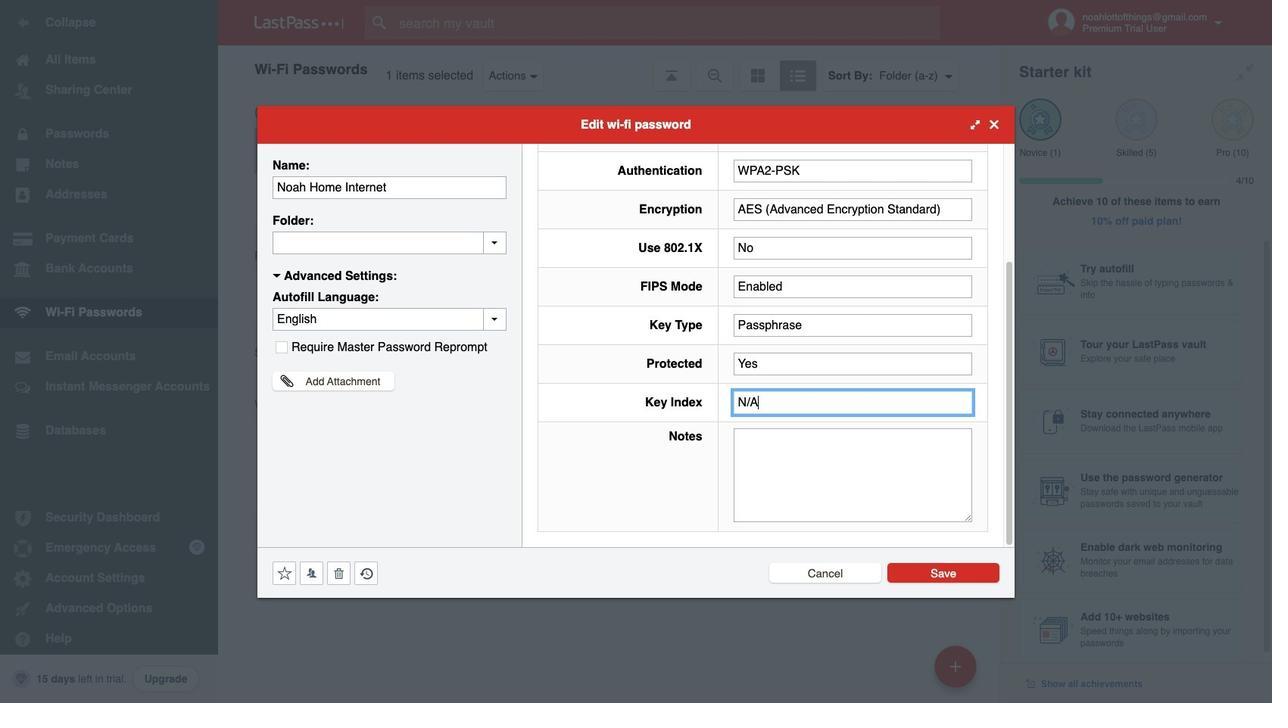 Task type: locate. For each thing, give the bounding box(es) containing it.
None text field
[[273, 176, 507, 199], [273, 231, 507, 254], [734, 391, 973, 414], [734, 428, 973, 522], [273, 176, 507, 199], [273, 231, 507, 254], [734, 391, 973, 414], [734, 428, 973, 522]]

dialog
[[258, 0, 1015, 598]]

search my vault text field
[[365, 6, 970, 39]]

None text field
[[734, 159, 973, 182], [734, 198, 973, 221], [734, 237, 973, 259], [734, 275, 973, 298], [734, 314, 973, 337], [734, 353, 973, 375], [734, 159, 973, 182], [734, 198, 973, 221], [734, 237, 973, 259], [734, 275, 973, 298], [734, 314, 973, 337], [734, 353, 973, 375]]

main navigation navigation
[[0, 0, 218, 704]]

lastpass image
[[255, 16, 344, 30]]



Task type: describe. For each thing, give the bounding box(es) containing it.
new item navigation
[[930, 642, 986, 704]]

Search search field
[[365, 6, 970, 39]]

new item image
[[951, 662, 961, 672]]

vault options navigation
[[218, 45, 1001, 91]]



Task type: vqa. For each thing, say whether or not it's contained in the screenshot.
the search my received shares Text Field
no



